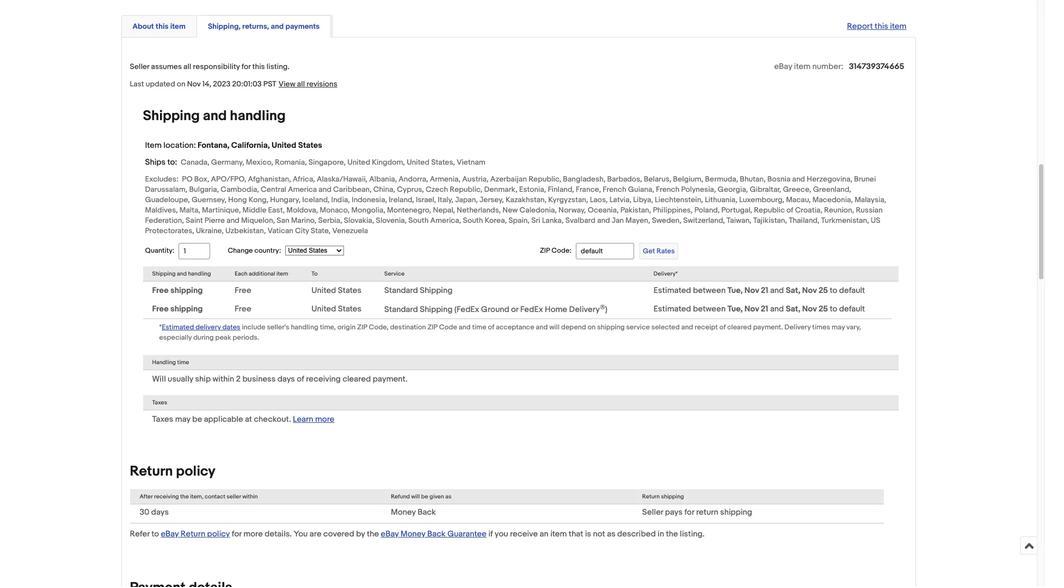 Task type: vqa. For each thing, say whether or not it's contained in the screenshot.
South to the right
yes



Task type: locate. For each thing, give the bounding box(es) containing it.
0 vertical spatial 21
[[761, 286, 768, 296]]

2 united states from the top
[[312, 304, 362, 315]]

1 vertical spatial estimated between tue, nov 21 and sat, nov 25 to default
[[654, 304, 865, 315]]

zip code:
[[540, 247, 572, 255]]

1 vertical spatial be
[[421, 494, 428, 501]]

1 horizontal spatial seller
[[642, 508, 663, 518]]

zip left code
[[428, 323, 438, 332]]

all right assumes
[[184, 62, 191, 71]]

delivery up the depend on the right bottom of page
[[569, 305, 600, 315]]

delivery left times
[[785, 323, 811, 332]]

cleared down origin
[[343, 374, 371, 385]]

standard for standard shipping (fedex ground or fedex home delivery ® )
[[384, 305, 418, 315]]

1 vertical spatial standard
[[384, 305, 418, 315]]

0 horizontal spatial be
[[192, 415, 202, 425]]

policy down the contact
[[207, 529, 230, 540]]

time up usually
[[177, 359, 189, 366]]

0 horizontal spatial zip
[[357, 323, 367, 332]]

saint
[[186, 216, 203, 225]]

2 horizontal spatial ebay
[[774, 61, 792, 72]]

0 vertical spatial listing.
[[267, 62, 290, 71]]

return up in
[[642, 494, 660, 501]]

shipping and handling up fontana,
[[143, 108, 286, 125]]

1 vertical spatial seller
[[642, 508, 663, 518]]

1 vertical spatial all
[[297, 79, 305, 89]]

1 vertical spatial days
[[151, 508, 169, 518]]

tab list
[[121, 13, 916, 38]]

albania,
[[369, 175, 397, 184]]

report this item
[[847, 21, 907, 32]]

0 horizontal spatial ebay
[[161, 529, 179, 540]]

1 horizontal spatial payment.
[[753, 323, 783, 332]]

0 horizontal spatial handling
[[188, 271, 211, 278]]

cleared
[[727, 323, 752, 332], [343, 374, 371, 385]]

1 vertical spatial shipping and handling
[[152, 271, 211, 278]]

rates
[[657, 247, 675, 256]]

return up after
[[130, 464, 173, 480]]

monaco,
[[320, 206, 350, 215]]

returns,
[[242, 22, 269, 31]]

handling up california,
[[230, 108, 286, 125]]

0 horizontal spatial on
[[177, 79, 185, 89]]

item,
[[190, 494, 203, 501]]

ebay down 30 days
[[161, 529, 179, 540]]

seller up the last
[[130, 62, 149, 71]]

middle
[[243, 206, 266, 215]]

0 vertical spatial united states
[[312, 286, 362, 296]]

cleared right the receipt on the right bottom
[[727, 323, 752, 332]]

Quantity: text field
[[179, 243, 210, 260]]

1 vertical spatial more
[[243, 529, 263, 540]]

ebay left the number:
[[774, 61, 792, 72]]

2 tue, from the top
[[728, 304, 743, 315]]

0 vertical spatial may
[[832, 323, 845, 332]]

be left applicable
[[192, 415, 202, 425]]

listing. up pst
[[267, 62, 290, 71]]

1 estimated between tue, nov 21 and sat, nov 25 to default from the top
[[654, 286, 865, 296]]

canada, germany, mexico, romania, singapore, united kingdom, united states, vietnam
[[181, 158, 486, 167]]

on right the depend on the right bottom of page
[[588, 323, 596, 332]]

new
[[503, 206, 518, 215]]

2 vertical spatial states
[[338, 304, 362, 315]]

0 horizontal spatial within
[[213, 374, 234, 385]]

for down seller
[[232, 529, 242, 540]]

1 vertical spatial on
[[588, 323, 596, 332]]

may inside "include seller's handling time, origin zip code, destination zip code and time of acceptance and will depend on shipping service selected and receipt of cleared payment. delivery times may vary, especially during peak periods."
[[832, 323, 845, 332]]

1 vertical spatial united states
[[312, 304, 362, 315]]

1 horizontal spatial cleared
[[727, 323, 752, 332]]

1 taxes from the top
[[152, 399, 167, 406]]

depend
[[561, 323, 586, 332]]

moldova,
[[287, 206, 318, 215]]

return down item,
[[181, 529, 205, 540]]

lanka,
[[542, 216, 564, 225]]

spain,
[[509, 216, 530, 225]]

selected
[[652, 323, 680, 332]]

seller's
[[267, 323, 289, 332]]

be
[[192, 415, 202, 425], [421, 494, 428, 501]]

states
[[298, 140, 322, 151], [338, 286, 362, 296], [338, 304, 362, 315]]

314739374665
[[849, 61, 905, 72]]

brunei
[[854, 175, 876, 184]]

back down refund will be given as
[[418, 508, 436, 518]]

0 vertical spatial seller
[[130, 62, 149, 71]]

1 between from the top
[[693, 286, 726, 296]]

described
[[617, 529, 656, 540]]

1 vertical spatial estimated
[[654, 304, 691, 315]]

1 vertical spatial delivery
[[785, 323, 811, 332]]

0 horizontal spatial south
[[408, 216, 429, 225]]

1 vertical spatial handling
[[188, 271, 211, 278]]

federation,
[[145, 216, 184, 225]]

shipping and handling down quantity: text box
[[152, 271, 211, 278]]

will right refund
[[411, 494, 420, 501]]

kingdom,
[[372, 158, 405, 167]]

0 horizontal spatial may
[[175, 415, 190, 425]]

0 vertical spatial on
[[177, 79, 185, 89]]

0 vertical spatial default
[[839, 286, 865, 296]]

shipping inside "include seller's handling time, origin zip code, destination zip code and time of acceptance and will depend on shipping service selected and receipt of cleared payment. delivery times may vary, especially during peak periods."
[[597, 323, 625, 332]]

money down "money back"
[[401, 529, 425, 540]]

fedex
[[520, 305, 543, 315]]

times
[[812, 323, 830, 332]]

2 horizontal spatial this
[[875, 21, 888, 32]]

more right learn
[[315, 415, 335, 425]]

seller down return shipping on the right bottom of the page
[[642, 508, 663, 518]]

seller for seller assumes all responsibility for this listing.
[[130, 62, 149, 71]]

zip left code:
[[540, 247, 550, 255]]

0 vertical spatial money
[[391, 508, 416, 518]]

norway,
[[559, 206, 586, 215]]

miquelon,
[[241, 216, 275, 225]]

estimated up especially
[[162, 323, 194, 332]]

1 vertical spatial cleared
[[343, 374, 371, 385]]

1 horizontal spatial south
[[463, 216, 483, 225]]

standard inside standard shipping (fedex ground or fedex home delivery ® )
[[384, 305, 418, 315]]

this for report
[[875, 21, 888, 32]]

ships to:
[[145, 157, 177, 168]]

ebay right by
[[381, 529, 399, 540]]

0 vertical spatial sat,
[[786, 286, 801, 296]]

this inside button
[[156, 22, 169, 31]]

herzegovina,
[[807, 175, 852, 184]]

2 horizontal spatial handling
[[291, 323, 318, 332]]

days right 30
[[151, 508, 169, 518]]

listing. down seller pays for return shipping
[[680, 529, 705, 540]]

1 horizontal spatial time
[[472, 323, 486, 332]]

zip right origin
[[357, 323, 367, 332]]

of down ground
[[488, 323, 494, 332]]

for up "20:01:03"
[[242, 62, 251, 71]]

germany,
[[211, 158, 244, 167]]

2 standard from the top
[[384, 305, 418, 315]]

1 vertical spatial payment.
[[373, 374, 408, 385]]

1 vertical spatial between
[[693, 304, 726, 315]]

0 vertical spatial states
[[298, 140, 322, 151]]

taxes for taxes may be applicable at checkout. learn more
[[152, 415, 173, 425]]

south down netherlands,
[[463, 216, 483, 225]]

republic, up estonia,
[[529, 175, 561, 184]]

excludes:
[[145, 175, 179, 184]]

estimated up selected
[[654, 304, 691, 315]]

1 horizontal spatial republic,
[[529, 175, 561, 184]]

east,
[[268, 206, 285, 215]]

given
[[430, 494, 444, 501]]

guiana,
[[628, 185, 654, 194]]

afghanistan,
[[248, 175, 291, 184]]

as right the not
[[607, 529, 616, 540]]

switzerland,
[[683, 216, 725, 225]]

1 horizontal spatial listing.
[[680, 529, 705, 540]]

time down '(fedex' at the bottom of the page
[[472, 323, 486, 332]]

payment. down code,
[[373, 374, 408, 385]]

india,
[[331, 195, 350, 205]]

2 between from the top
[[693, 304, 726, 315]]

taxes for taxes
[[152, 399, 167, 406]]

of down macau,
[[787, 206, 793, 215]]

1 vertical spatial states
[[338, 286, 362, 296]]

this right report on the right
[[875, 21, 888, 32]]

this right about
[[156, 22, 169, 31]]

estimated down delivery*
[[654, 286, 691, 296]]

0 vertical spatial be
[[192, 415, 202, 425]]

item right an
[[550, 529, 567, 540]]

will down home on the bottom right of page
[[549, 323, 560, 332]]

2 horizontal spatial return
[[642, 494, 660, 501]]

on inside "include seller's handling time, origin zip code, destination zip code and time of acceptance and will depend on shipping service selected and receipt of cleared payment. delivery times may vary, especially during peak periods."
[[588, 323, 596, 332]]

2 vertical spatial handling
[[291, 323, 318, 332]]

more left details.
[[243, 529, 263, 540]]

0 horizontal spatial will
[[411, 494, 420, 501]]

1 horizontal spatial will
[[549, 323, 560, 332]]

1 vertical spatial taxes
[[152, 415, 173, 425]]

1 vertical spatial will
[[411, 494, 420, 501]]

1 vertical spatial default
[[839, 304, 865, 315]]

polynesia,
[[681, 185, 716, 194]]

days right business on the left of page
[[277, 374, 295, 385]]

south down montenegro,
[[408, 216, 429, 225]]

item inside button
[[170, 22, 186, 31]]

1 standard from the top
[[384, 286, 418, 296]]

montenegro,
[[387, 206, 431, 215]]

0 horizontal spatial listing.
[[267, 62, 290, 71]]

handling down quantity: text box
[[188, 271, 211, 278]]

1 vertical spatial time
[[177, 359, 189, 366]]

singapore,
[[309, 158, 346, 167]]

0 vertical spatial all
[[184, 62, 191, 71]]

city
[[295, 226, 309, 236]]

estonia,
[[519, 185, 546, 194]]

country:
[[254, 247, 281, 255]]

0 horizontal spatial this
[[156, 22, 169, 31]]

french up latvia,
[[603, 185, 626, 194]]

handling left the time,
[[291, 323, 318, 332]]

0 vertical spatial estimated between tue, nov 21 and sat, nov 25 to default
[[654, 286, 865, 296]]

0 vertical spatial as
[[445, 494, 452, 501]]

0 vertical spatial payment.
[[753, 323, 783, 332]]

the right in
[[666, 529, 678, 540]]

seller pays for return shipping
[[642, 508, 752, 518]]

item right about
[[170, 22, 186, 31]]

this up pst
[[252, 62, 265, 71]]

french down belarus,
[[656, 185, 680, 194]]

1 vertical spatial return
[[642, 494, 660, 501]]

money down refund
[[391, 508, 416, 518]]

back left guarantee in the left bottom of the page
[[427, 529, 446, 540]]

be left given
[[421, 494, 428, 501]]

business
[[242, 374, 276, 385]]

all
[[184, 62, 191, 71], [297, 79, 305, 89]]

shipping, returns, and payments
[[208, 22, 320, 31]]

united down the to
[[312, 286, 336, 296]]

central
[[261, 185, 286, 194]]

ebay
[[774, 61, 792, 72], [161, 529, 179, 540], [381, 529, 399, 540]]

kazakhstan,
[[506, 195, 547, 205]]

1 horizontal spatial be
[[421, 494, 428, 501]]

1 horizontal spatial receiving
[[306, 374, 341, 385]]

1 vertical spatial as
[[607, 529, 616, 540]]

item right the "additional"
[[277, 271, 288, 278]]

ZIP Code: text field
[[576, 243, 634, 260]]

standard up destination
[[384, 305, 418, 315]]

after receiving the item, contact seller within
[[140, 494, 258, 501]]

0 horizontal spatial return
[[130, 464, 173, 480]]

0 vertical spatial return
[[130, 464, 173, 480]]

*
[[159, 323, 162, 332]]

you
[[294, 529, 308, 540]]

1 vertical spatial listing.
[[680, 529, 705, 540]]

0 horizontal spatial days
[[151, 508, 169, 518]]

payment. left times
[[753, 323, 783, 332]]

back
[[418, 508, 436, 518], [427, 529, 446, 540]]

united up alaska/hawaii,
[[347, 158, 370, 167]]

0 vertical spatial time
[[472, 323, 486, 332]]

venezuela
[[332, 226, 368, 236]]

location:
[[164, 140, 196, 151]]

bangladesh,
[[563, 175, 606, 184]]

destination
[[390, 323, 426, 332]]

bulgaria,
[[189, 185, 219, 194]]

united states up the time,
[[312, 304, 362, 315]]

receiving up 30 days
[[154, 494, 179, 501]]

sat,
[[786, 286, 801, 296], [786, 304, 801, 315]]

turkmenistan,
[[821, 216, 869, 225]]

as right given
[[445, 494, 452, 501]]

liechtenstein,
[[655, 195, 703, 205]]

time inside "include seller's handling time, origin zip code, destination zip code and time of acceptance and will depend on shipping service selected and receipt of cleared payment. delivery times may vary, especially during peak periods."
[[472, 323, 486, 332]]

within right seller
[[242, 494, 258, 501]]

receiving up learn more link
[[306, 374, 341, 385]]

thailand,
[[789, 216, 820, 225]]

sri
[[531, 216, 540, 225]]

greece,
[[783, 185, 811, 194]]

republic, up japan,
[[450, 185, 483, 194]]

may down usually
[[175, 415, 190, 425]]

handling time
[[152, 359, 189, 366]]

for right pays
[[685, 508, 694, 518]]

2 taxes from the top
[[152, 415, 173, 425]]

within left the 2
[[213, 374, 234, 385]]

the right by
[[367, 529, 379, 540]]

ship
[[195, 374, 211, 385]]

belgium,
[[673, 175, 703, 184]]

get
[[643, 247, 655, 256]]

shipping inside standard shipping (fedex ground or fedex home delivery ® )
[[420, 305, 453, 315]]

all right view
[[297, 79, 305, 89]]

2 vertical spatial return
[[181, 529, 205, 540]]

receipt
[[695, 323, 718, 332]]

lithuania,
[[705, 195, 738, 205]]

united states down the to
[[312, 286, 362, 296]]

1 horizontal spatial the
[[367, 529, 379, 540]]

item for each additional item
[[277, 271, 288, 278]]

to
[[312, 271, 318, 278]]

refer
[[130, 529, 150, 540]]

1 vertical spatial 25
[[819, 304, 828, 315]]

seller for seller pays for return shipping
[[642, 508, 663, 518]]

malaysia,
[[855, 195, 886, 205]]

the left item,
[[180, 494, 189, 501]]

not
[[593, 529, 605, 540]]

item right report on the right
[[890, 21, 907, 32]]

standard down service
[[384, 286, 418, 296]]

united up the andorra, on the left of the page
[[407, 158, 430, 167]]

policy up item,
[[176, 464, 216, 480]]

item
[[890, 21, 907, 32], [170, 22, 186, 31], [794, 61, 811, 72], [277, 271, 288, 278], [550, 529, 567, 540]]

0 vertical spatial delivery
[[569, 305, 600, 315]]

about this item button
[[133, 21, 186, 32]]

of up learn
[[297, 374, 304, 385]]

0 horizontal spatial cleared
[[343, 374, 371, 385]]

1 vertical spatial free shipping
[[152, 304, 203, 315]]

may left the vary,
[[832, 323, 845, 332]]

pst
[[263, 79, 276, 89]]

1 horizontal spatial may
[[832, 323, 845, 332]]

0 vertical spatial handling
[[230, 108, 286, 125]]

marino,
[[291, 216, 316, 225]]

delivery inside standard shipping (fedex ground or fedex home delivery ® )
[[569, 305, 600, 315]]

or
[[511, 305, 519, 315]]

on right the updated
[[177, 79, 185, 89]]

2 vertical spatial for
[[232, 529, 242, 540]]

1 horizontal spatial on
[[588, 323, 596, 332]]

1 sat, from the top
[[786, 286, 801, 296]]

item left the number:
[[794, 61, 811, 72]]

0 vertical spatial cleared
[[727, 323, 752, 332]]

an
[[540, 529, 549, 540]]

0 vertical spatial free shipping
[[152, 286, 203, 296]]

standard for standard shipping
[[384, 286, 418, 296]]



Task type: describe. For each thing, give the bounding box(es) containing it.
2 horizontal spatial the
[[666, 529, 678, 540]]

details.
[[265, 529, 292, 540]]

0 vertical spatial to
[[830, 286, 837, 296]]

2 default from the top
[[839, 304, 865, 315]]

updated
[[146, 79, 175, 89]]

time,
[[320, 323, 336, 332]]

1 south from the left
[[408, 216, 429, 225]]

taiwan,
[[727, 216, 752, 225]]

tab list containing about this item
[[121, 13, 916, 38]]

china,
[[373, 185, 395, 194]]

dates
[[222, 323, 240, 332]]

bermuda,
[[705, 175, 738, 184]]

delivery*
[[654, 271, 678, 278]]

1 vertical spatial within
[[242, 494, 258, 501]]

1 vertical spatial money
[[401, 529, 425, 540]]

laos,
[[590, 195, 608, 205]]

1 25 from the top
[[819, 286, 828, 296]]

1 horizontal spatial zip
[[428, 323, 438, 332]]

guernsey,
[[192, 195, 226, 205]]

japan,
[[455, 195, 478, 205]]

1 tue, from the top
[[728, 286, 743, 296]]

standard shipping
[[384, 286, 453, 296]]

1 horizontal spatial all
[[297, 79, 305, 89]]

of inside po box, apo/fpo, afghanistan, africa, alaska/hawaii, albania, andorra, armenia, austria, azerbaijan republic, bangladesh, barbados, belarus, belgium, bermuda, bhutan, bosnia and herzegovina, brunei darussalam, bulgaria, cambodia, central america and caribbean, china, cyprus, czech republic, denmark, estonia, finland, france, french guiana, french polynesia, georgia, gibraltar, greece, greenland, guadeloupe, guernsey, hong kong, hungary, iceland, india, indonesia, ireland, israel, italy, japan, jersey, kazakhstan, kyrgyzstan, laos, latvia, libya, liechtenstein, lithuania, luxembourg, macau, macedonia, malaysia, maldives, malta, martinique, middle east, moldova, monaco, mongolia, montenegro, nepal, netherlands, new caledonia, norway, oceania, pakistan, philippines, poland, portugal, republic of croatia, reunion, russian federation, saint pierre and miquelon, san marino, serbia, slovakia, slovenia, south america, south korea, spain, sri lanka, svalbard and jan mayen, sweden, switzerland, taiwan, tajikistan, thailand, turkmenistan, us protectorates, ukraine, uzbekistan, vatican city state, venezuela
[[787, 206, 793, 215]]

ships
[[145, 157, 166, 168]]

france,
[[576, 185, 601, 194]]

0 horizontal spatial the
[[180, 494, 189, 501]]

1 free shipping from the top
[[152, 286, 203, 296]]

california,
[[231, 140, 270, 151]]

reunion,
[[824, 206, 854, 215]]

2 free shipping from the top
[[152, 304, 203, 315]]

luxembourg,
[[739, 195, 784, 205]]

will inside "include seller's handling time, origin zip code, destination zip code and time of acceptance and will depend on shipping service selected and receipt of cleared payment. delivery times may vary, especially during peak periods."
[[549, 323, 560, 332]]

acceptance
[[496, 323, 534, 332]]

america
[[288, 185, 317, 194]]

0 horizontal spatial as
[[445, 494, 452, 501]]

return policy
[[130, 464, 216, 480]]

0 horizontal spatial republic,
[[450, 185, 483, 194]]

and inside button
[[271, 22, 284, 31]]

number:
[[812, 61, 844, 72]]

usually
[[168, 374, 193, 385]]

are
[[310, 529, 322, 540]]

30
[[140, 508, 149, 518]]

item location: fontana, california, united states
[[145, 140, 322, 151]]

handling inside "include seller's handling time, origin zip code, destination zip code and time of acceptance and will depend on shipping service selected and receipt of cleared payment. delivery times may vary, especially during peak periods."
[[291, 323, 318, 332]]

1 united states from the top
[[312, 286, 362, 296]]

1 horizontal spatial return
[[181, 529, 205, 540]]

each
[[235, 271, 248, 278]]

0 vertical spatial policy
[[176, 464, 216, 480]]

sweden,
[[652, 216, 682, 225]]

item
[[145, 140, 162, 151]]

covered
[[323, 529, 354, 540]]

0 vertical spatial shipping and handling
[[143, 108, 286, 125]]

origin
[[337, 323, 356, 332]]

united up the time,
[[312, 304, 336, 315]]

kong,
[[249, 195, 268, 205]]

latvia,
[[610, 195, 632, 205]]

peak
[[215, 334, 231, 342]]

get rates
[[643, 247, 675, 256]]

1 french from the left
[[603, 185, 626, 194]]

cleared inside "include seller's handling time, origin zip code, destination zip code and time of acceptance and will depend on shipping service selected and receipt of cleared payment. delivery times may vary, especially during peak periods."
[[727, 323, 752, 332]]

be for applicable
[[192, 415, 202, 425]]

0 vertical spatial estimated
[[654, 286, 691, 296]]

revisions
[[307, 79, 337, 89]]

republic
[[754, 206, 785, 215]]

united up romania,
[[272, 140, 296, 151]]

this for about
[[156, 22, 169, 31]]

croatia,
[[795, 206, 823, 215]]

ground
[[481, 305, 509, 315]]

2 french from the left
[[656, 185, 680, 194]]

macau,
[[786, 195, 811, 205]]

learn more link
[[293, 415, 335, 425]]

2 south from the left
[[463, 216, 483, 225]]

us
[[871, 216, 881, 225]]

will usually ship within 2 business days of receiving cleared payment.
[[152, 374, 408, 385]]

item for report this item
[[890, 21, 907, 32]]

ebay item number: 314739374665
[[774, 61, 905, 72]]

is
[[585, 529, 591, 540]]

1 21 from the top
[[761, 286, 768, 296]]

after
[[140, 494, 153, 501]]

estimated delivery dates link
[[162, 322, 240, 332]]

0 vertical spatial receiving
[[306, 374, 341, 385]]

pays
[[665, 508, 683, 518]]

to:
[[167, 157, 177, 168]]

1 vertical spatial back
[[427, 529, 446, 540]]

georgia,
[[718, 185, 748, 194]]

1 horizontal spatial this
[[252, 62, 265, 71]]

caribbean,
[[333, 185, 372, 194]]

mexico,
[[246, 158, 273, 167]]

kyrgyzstan,
[[548, 195, 588, 205]]

1 horizontal spatial as
[[607, 529, 616, 540]]

slovenia,
[[376, 216, 407, 225]]

romania,
[[275, 158, 307, 167]]

(fedex
[[454, 305, 479, 315]]

delivery inside "include seller's handling time, origin zip code, destination zip code and time of acceptance and will depend on shipping service selected and receipt of cleared payment. delivery times may vary, especially during peak periods."
[[785, 323, 811, 332]]

30 days
[[140, 508, 169, 518]]

bhutan,
[[740, 175, 766, 184]]

america,
[[430, 216, 461, 225]]

1 default from the top
[[839, 286, 865, 296]]

code
[[439, 323, 457, 332]]

2 horizontal spatial zip
[[540, 247, 550, 255]]

denmark,
[[484, 185, 518, 194]]

return shipping
[[642, 494, 684, 501]]

especially
[[159, 334, 192, 342]]

0 vertical spatial back
[[418, 508, 436, 518]]

philippines,
[[653, 206, 693, 215]]

0 horizontal spatial more
[[243, 529, 263, 540]]

0 vertical spatial republic,
[[529, 175, 561, 184]]

view
[[279, 79, 295, 89]]

0 vertical spatial days
[[277, 374, 295, 385]]

jan
[[612, 216, 624, 225]]

1 vertical spatial to
[[830, 304, 837, 315]]

applicable
[[204, 415, 243, 425]]

finland,
[[548, 185, 574, 194]]

1 vertical spatial receiving
[[154, 494, 179, 501]]

martinique,
[[202, 206, 241, 215]]

item for about this item
[[170, 22, 186, 31]]

be for given
[[421, 494, 428, 501]]

1 horizontal spatial handling
[[230, 108, 286, 125]]

belarus,
[[644, 175, 671, 184]]

return for return policy
[[130, 464, 173, 480]]

guarantee
[[447, 529, 487, 540]]

2 sat, from the top
[[786, 304, 801, 315]]

1 vertical spatial may
[[175, 415, 190, 425]]

will
[[152, 374, 166, 385]]

0 horizontal spatial all
[[184, 62, 191, 71]]

darussalam,
[[145, 185, 187, 194]]

1 vertical spatial for
[[685, 508, 694, 518]]

1 horizontal spatial ebay
[[381, 529, 399, 540]]

seller
[[227, 494, 241, 501]]

2 vertical spatial to
[[151, 529, 159, 540]]

during
[[193, 334, 214, 342]]

0 horizontal spatial payment.
[[373, 374, 408, 385]]

0 vertical spatial within
[[213, 374, 234, 385]]

last
[[130, 79, 144, 89]]

1 horizontal spatial more
[[315, 415, 335, 425]]

2 21 from the top
[[761, 304, 768, 315]]

2 25 from the top
[[819, 304, 828, 315]]

payment. inside "include seller's handling time, origin zip code, destination zip code and time of acceptance and will depend on shipping service selected and receipt of cleared payment. delivery times may vary, especially during peak periods."
[[753, 323, 783, 332]]

0 vertical spatial for
[[242, 62, 251, 71]]

periods.
[[233, 334, 259, 342]]

return for return shipping
[[642, 494, 660, 501]]

1 vertical spatial policy
[[207, 529, 230, 540]]

2 estimated between tue, nov 21 and sat, nov 25 to default from the top
[[654, 304, 865, 315]]

mongolia,
[[351, 206, 385, 215]]

of right the receipt on the right bottom
[[720, 323, 726, 332]]

box,
[[194, 175, 209, 184]]

0 horizontal spatial time
[[177, 359, 189, 366]]

greenland,
[[813, 185, 851, 194]]

czech
[[426, 185, 448, 194]]

andorra,
[[399, 175, 428, 184]]

2 vertical spatial estimated
[[162, 323, 194, 332]]

20:01:03
[[232, 79, 262, 89]]

assumes
[[151, 62, 182, 71]]

)
[[605, 305, 608, 315]]



